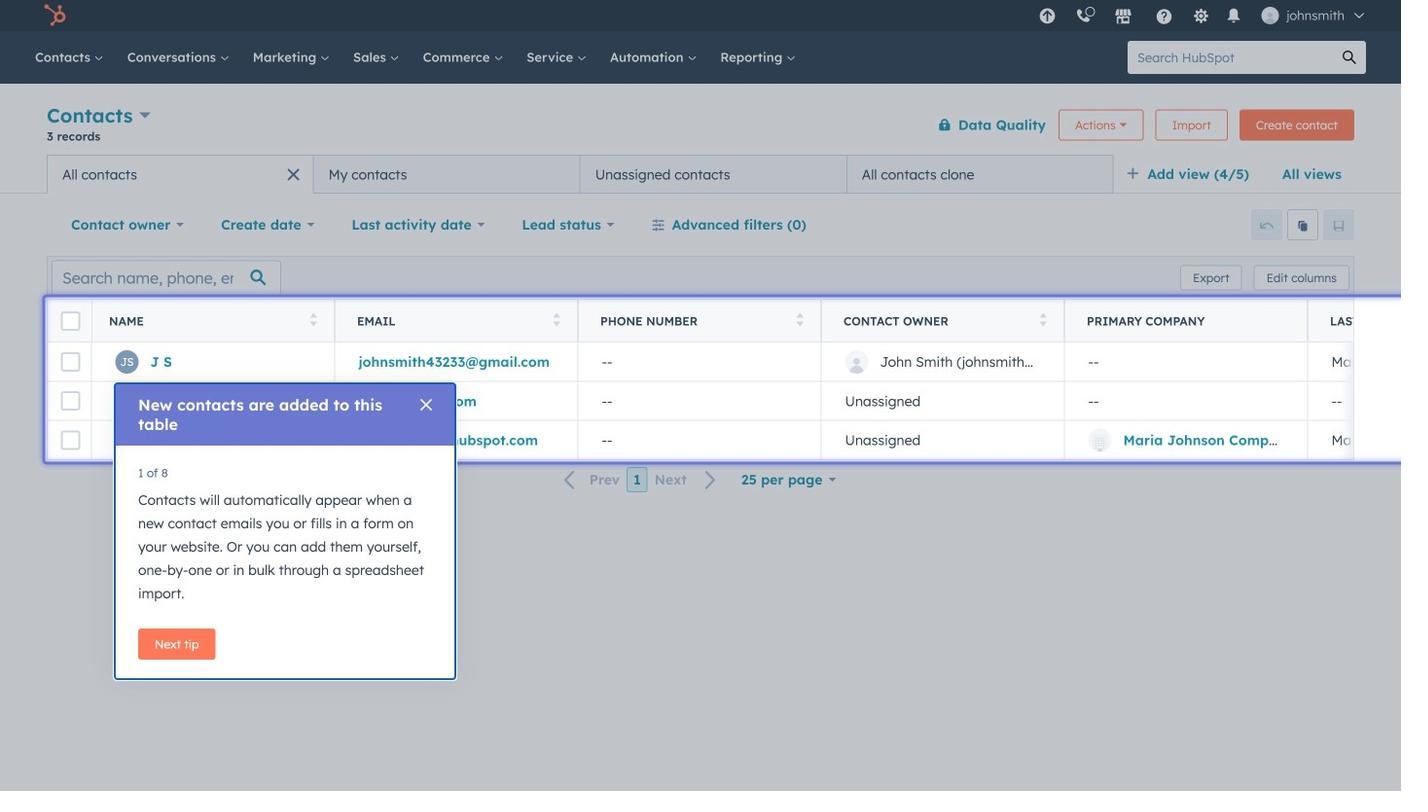 Task type: locate. For each thing, give the bounding box(es) containing it.
menu
[[1029, 0, 1378, 31]]

0 horizontal spatial press to sort. image
[[310, 313, 317, 327]]

press to sort. element
[[310, 313, 317, 329], [553, 313, 561, 329], [797, 313, 804, 329], [1040, 313, 1047, 329]]

1 horizontal spatial press to sort. image
[[1040, 313, 1047, 327]]

column header
[[1065, 300, 1309, 343]]

banner
[[47, 100, 1355, 155]]

2 press to sort. element from the left
[[553, 313, 561, 329]]

2 press to sort. image from the left
[[1040, 313, 1047, 327]]

john smith image
[[1262, 7, 1279, 24]]

3 press to sort. element from the left
[[797, 313, 804, 329]]

press to sort. image
[[310, 313, 317, 327], [1040, 313, 1047, 327]]

close image
[[420, 399, 432, 411]]

press to sort. image
[[553, 313, 561, 327], [797, 313, 804, 327]]

1 press to sort. image from the left
[[310, 313, 317, 327]]

2 press to sort. image from the left
[[797, 313, 804, 327]]

Search HubSpot search field
[[1128, 41, 1333, 74]]

4 press to sort. element from the left
[[1040, 313, 1047, 329]]

0 horizontal spatial press to sort. image
[[553, 313, 561, 327]]

1 horizontal spatial press to sort. image
[[797, 313, 804, 327]]

1 press to sort. image from the left
[[553, 313, 561, 327]]

press to sort. image for first press to sort. element from right
[[1040, 313, 1047, 327]]



Task type: vqa. For each thing, say whether or not it's contained in the screenshot.
leftmost Press to sort. image
yes



Task type: describe. For each thing, give the bounding box(es) containing it.
marketplaces image
[[1115, 9, 1132, 26]]

1 press to sort. element from the left
[[310, 313, 317, 329]]

pagination navigation
[[553, 467, 729, 493]]

press to sort. image for second press to sort. element from left
[[553, 313, 561, 327]]

press to sort. image for second press to sort. element from right
[[797, 313, 804, 327]]

Search name, phone, email addresses, or company search field
[[52, 260, 281, 295]]

press to sort. image for first press to sort. element from the left
[[310, 313, 317, 327]]



